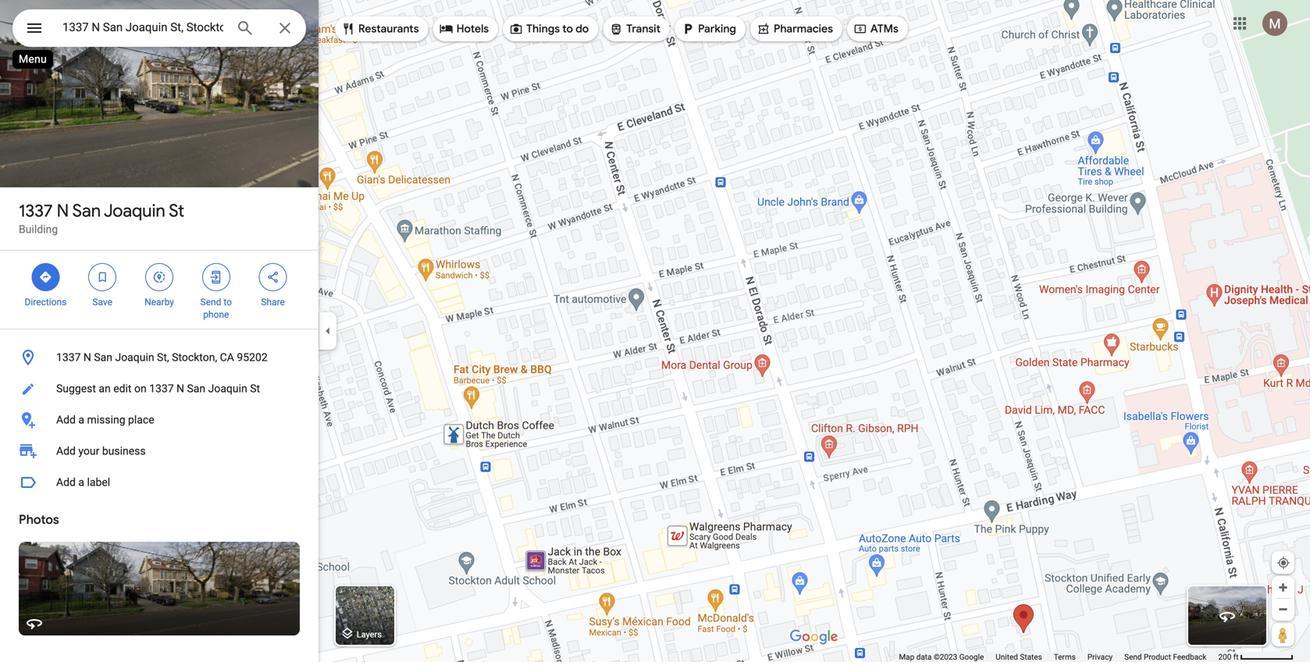 Task type: describe. For each thing, give the bounding box(es) containing it.
send for send product feedback
[[1125, 653, 1143, 662]]

200 ft button
[[1219, 653, 1295, 662]]

united states button
[[996, 652, 1043, 663]]

2 vertical spatial joaquin
[[208, 382, 247, 395]]


[[266, 269, 280, 286]]

street view image
[[1219, 607, 1238, 626]]

to inside  things to do
[[563, 22, 573, 36]]

do
[[576, 22, 589, 36]]

product
[[1145, 653, 1172, 662]]

place
[[128, 414, 154, 427]]

atms
[[871, 22, 899, 36]]

 pharmacies
[[757, 20, 834, 38]]


[[681, 20, 695, 38]]

send to phone
[[200, 297, 232, 320]]

privacy
[[1088, 653, 1113, 662]]

a for label
[[78, 476, 84, 489]]


[[757, 20, 771, 38]]

things
[[527, 22, 560, 36]]


[[39, 269, 53, 286]]

show your location image
[[1277, 556, 1291, 570]]

collapse side panel image
[[320, 323, 337, 340]]

hotels
[[457, 22, 489, 36]]

transit
[[627, 22, 661, 36]]

map
[[900, 653, 915, 662]]

suggest
[[56, 382, 96, 395]]

building
[[19, 223, 58, 236]]

actions for 1337 n san joaquin st region
[[0, 251, 319, 329]]

n for st
[[57, 200, 69, 222]]

n inside suggest an edit on 1337 n san joaquin st button
[[177, 382, 184, 395]]

st inside button
[[250, 382, 260, 395]]

parking
[[699, 22, 737, 36]]

photos
[[19, 512, 59, 528]]

joaquin for st
[[104, 200, 165, 222]]

a for missing
[[78, 414, 84, 427]]

zoom out image
[[1278, 604, 1290, 616]]

1337 for st,
[[56, 351, 81, 364]]


[[854, 20, 868, 38]]

add for add a missing place
[[56, 414, 76, 427]]

 search field
[[13, 9, 306, 50]]

1337 n san joaquin st, stockton, ca 95202 button
[[0, 342, 319, 373]]

data
[[917, 653, 932, 662]]

add for add your business
[[56, 445, 76, 458]]

1337 N San Joaquin St, Stockton, California 95202, USA field
[[13, 9, 306, 47]]

add your business
[[56, 445, 146, 458]]

 transit
[[610, 20, 661, 38]]

1337 for st
[[19, 200, 53, 222]]


[[610, 20, 624, 38]]

an
[[99, 382, 111, 395]]

©2023
[[934, 653, 958, 662]]

san for st
[[72, 200, 101, 222]]

ca
[[220, 351, 234, 364]]

pharmacies
[[774, 22, 834, 36]]



Task type: vqa. For each thing, say whether or not it's contained in the screenshot.
GOOGLE image
no



Task type: locate. For each thing, give the bounding box(es) containing it.
n
[[57, 200, 69, 222], [84, 351, 91, 364], [177, 382, 184, 395]]

st,
[[157, 351, 169, 364]]


[[25, 17, 44, 39]]

1337 right on
[[149, 382, 174, 395]]

san
[[72, 200, 101, 222], [94, 351, 113, 364], [187, 382, 206, 395]]

n up the suggest
[[84, 351, 91, 364]]

none field inside the 1337 n san joaquin st, stockton, california 95202, usa field
[[63, 18, 223, 37]]

 button
[[13, 9, 56, 50]]

0 vertical spatial san
[[72, 200, 101, 222]]

 parking
[[681, 20, 737, 38]]

2 vertical spatial add
[[56, 476, 76, 489]]


[[209, 269, 223, 286]]

add left your
[[56, 445, 76, 458]]

2 add from the top
[[56, 445, 76, 458]]

1 a from the top
[[78, 414, 84, 427]]

1337 inside suggest an edit on 1337 n san joaquin st button
[[149, 382, 174, 395]]

n up building
[[57, 200, 69, 222]]

add your business link
[[0, 436, 319, 467]]

terms button
[[1055, 652, 1077, 663]]

1337 n san joaquin st main content
[[0, 0, 319, 663]]

send product feedback
[[1125, 653, 1207, 662]]

san for st,
[[94, 351, 113, 364]]

missing
[[87, 414, 125, 427]]

1 vertical spatial n
[[84, 351, 91, 364]]

1337 up the suggest
[[56, 351, 81, 364]]

states
[[1021, 653, 1043, 662]]

2 vertical spatial n
[[177, 382, 184, 395]]

add inside 'add a missing place' button
[[56, 414, 76, 427]]

phone
[[203, 309, 229, 320]]

joaquin
[[104, 200, 165, 222], [115, 351, 154, 364], [208, 382, 247, 395]]

layers
[[357, 630, 382, 640]]

1 vertical spatial st
[[250, 382, 260, 395]]

send up phone
[[200, 297, 221, 308]]

to left do on the top of page
[[563, 22, 573, 36]]

0 vertical spatial add
[[56, 414, 76, 427]]

0 horizontal spatial to
[[224, 297, 232, 308]]

1337 n san joaquin st building
[[19, 200, 184, 236]]

joaquin inside 1337 n san joaquin st building
[[104, 200, 165, 222]]

business
[[102, 445, 146, 458]]

0 vertical spatial st
[[169, 200, 184, 222]]

1337 inside 1337 n san joaquin st building
[[19, 200, 53, 222]]

ft
[[1234, 653, 1240, 662]]


[[95, 269, 110, 286]]

stockton,
[[172, 351, 217, 364]]

san inside 1337 n san joaquin st building
[[72, 200, 101, 222]]

1 horizontal spatial send
[[1125, 653, 1143, 662]]

1 vertical spatial san
[[94, 351, 113, 364]]

0 vertical spatial joaquin
[[104, 200, 165, 222]]

n for st,
[[84, 351, 91, 364]]

0 vertical spatial a
[[78, 414, 84, 427]]

san up 
[[72, 200, 101, 222]]

1 vertical spatial a
[[78, 476, 84, 489]]

2 vertical spatial 1337
[[149, 382, 174, 395]]

add for add a label
[[56, 476, 76, 489]]

st
[[169, 200, 184, 222], [250, 382, 260, 395]]

st inside 1337 n san joaquin st building
[[169, 200, 184, 222]]


[[510, 20, 524, 38]]

san inside suggest an edit on 1337 n san joaquin st button
[[187, 382, 206, 395]]

show street view coverage image
[[1273, 623, 1295, 647]]

send for send to phone
[[200, 297, 221, 308]]

0 vertical spatial to
[[563, 22, 573, 36]]

joaquin left st,
[[115, 351, 154, 364]]

edit
[[113, 382, 132, 395]]

to inside the send to phone
[[224, 297, 232, 308]]

san inside 1337 n san joaquin st, stockton, ca 95202 button
[[94, 351, 113, 364]]

joaquin up 
[[104, 200, 165, 222]]

n inside 1337 n san joaquin st building
[[57, 200, 69, 222]]


[[341, 20, 355, 38]]

footer containing map data ©2023 google
[[900, 652, 1219, 663]]

label
[[87, 476, 110, 489]]

a left 'missing'
[[78, 414, 84, 427]]

terms
[[1055, 653, 1077, 662]]

add a missing place button
[[0, 405, 319, 436]]

add down the suggest
[[56, 414, 76, 427]]

united
[[996, 653, 1019, 662]]

joaquin down the ca
[[208, 382, 247, 395]]

1337 n san joaquin st, stockton, ca 95202
[[56, 351, 268, 364]]

 things to do
[[510, 20, 589, 38]]

1 horizontal spatial n
[[84, 351, 91, 364]]

nearby
[[145, 297, 174, 308]]

to up phone
[[224, 297, 232, 308]]

google
[[960, 653, 985, 662]]


[[152, 269, 166, 286]]

200 ft
[[1219, 653, 1240, 662]]

 restaurants
[[341, 20, 419, 38]]

1 add from the top
[[56, 414, 76, 427]]

united states
[[996, 653, 1043, 662]]

restaurants
[[359, 22, 419, 36]]

1337
[[19, 200, 53, 222], [56, 351, 81, 364], [149, 382, 174, 395]]

send
[[200, 297, 221, 308], [1125, 653, 1143, 662]]

your
[[78, 445, 99, 458]]

None field
[[63, 18, 223, 37]]


[[440, 20, 454, 38]]

a
[[78, 414, 84, 427], [78, 476, 84, 489]]

2 vertical spatial san
[[187, 382, 206, 395]]

1337 up building
[[19, 200, 53, 222]]

directions
[[25, 297, 67, 308]]

0 horizontal spatial st
[[169, 200, 184, 222]]

add inside add your business link
[[56, 445, 76, 458]]

0 horizontal spatial n
[[57, 200, 69, 222]]

footer
[[900, 652, 1219, 663]]

n down stockton,
[[177, 382, 184, 395]]

privacy button
[[1088, 652, 1113, 663]]

1 vertical spatial joaquin
[[115, 351, 154, 364]]

0 horizontal spatial 1337
[[19, 200, 53, 222]]

0 vertical spatial send
[[200, 297, 221, 308]]

200
[[1219, 653, 1232, 662]]

2 horizontal spatial 1337
[[149, 382, 174, 395]]

1 horizontal spatial st
[[250, 382, 260, 395]]

map data ©2023 google
[[900, 653, 985, 662]]

1 vertical spatial 1337
[[56, 351, 81, 364]]

zoom in image
[[1278, 582, 1290, 594]]

google maps element
[[0, 0, 1311, 663]]

1 vertical spatial to
[[224, 297, 232, 308]]

send product feedback button
[[1125, 652, 1207, 663]]

add inside add a label button
[[56, 476, 76, 489]]

1 vertical spatial send
[[1125, 653, 1143, 662]]

share
[[261, 297, 285, 308]]

1 vertical spatial add
[[56, 445, 76, 458]]

send inside the send to phone
[[200, 297, 221, 308]]

n inside 1337 n san joaquin st, stockton, ca 95202 button
[[84, 351, 91, 364]]

add a label
[[56, 476, 110, 489]]

0 vertical spatial 1337
[[19, 200, 53, 222]]

suggest an edit on 1337 n san joaquin st button
[[0, 373, 319, 405]]

add
[[56, 414, 76, 427], [56, 445, 76, 458], [56, 476, 76, 489]]

 hotels
[[440, 20, 489, 38]]

0 vertical spatial n
[[57, 200, 69, 222]]

2 a from the top
[[78, 476, 84, 489]]

2 horizontal spatial n
[[177, 382, 184, 395]]

0 horizontal spatial send
[[200, 297, 221, 308]]

1 horizontal spatial 1337
[[56, 351, 81, 364]]

send left the product
[[1125, 653, 1143, 662]]

add left label at the left bottom of page
[[56, 476, 76, 489]]

to
[[563, 22, 573, 36], [224, 297, 232, 308]]

a left label at the left bottom of page
[[78, 476, 84, 489]]

suggest an edit on 1337 n san joaquin st
[[56, 382, 260, 395]]

san down stockton,
[[187, 382, 206, 395]]

google account: madeline spawn  
(madeline.spawn@adept.ai) image
[[1263, 11, 1288, 36]]

95202
[[237, 351, 268, 364]]

save
[[92, 297, 113, 308]]

1 horizontal spatial to
[[563, 22, 573, 36]]

on
[[134, 382, 147, 395]]

add a label button
[[0, 467, 319, 498]]

san up an
[[94, 351, 113, 364]]

joaquin for st,
[[115, 351, 154, 364]]

1337 inside 1337 n san joaquin st, stockton, ca 95202 button
[[56, 351, 81, 364]]

 atms
[[854, 20, 899, 38]]

3 add from the top
[[56, 476, 76, 489]]

footer inside google maps element
[[900, 652, 1219, 663]]

add a missing place
[[56, 414, 154, 427]]

send inside button
[[1125, 653, 1143, 662]]

feedback
[[1174, 653, 1207, 662]]



